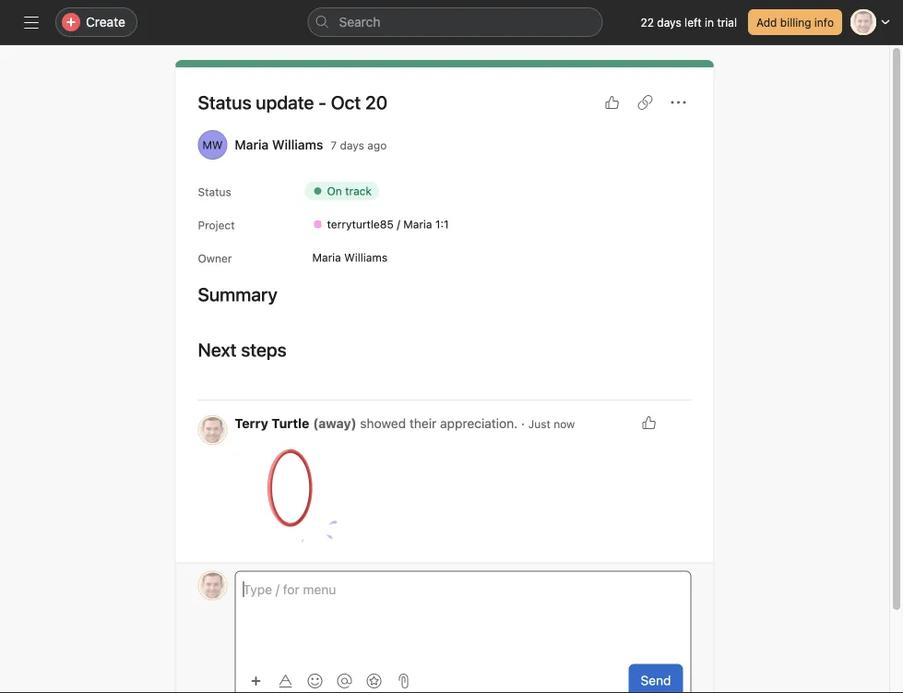 Task type: describe. For each thing, give the bounding box(es) containing it.
2 tt button from the top
[[198, 571, 228, 601]]

status update - oct 20
[[198, 91, 388, 113]]

maria williams 7 days ago
[[235, 137, 387, 152]]

turtle
[[272, 416, 310, 431]]

now
[[554, 418, 576, 431]]

22
[[641, 16, 655, 29]]

oct
[[331, 91, 361, 113]]

send button
[[629, 664, 684, 693]]

send
[[641, 673, 672, 688]]

7
[[331, 139, 337, 152]]

create button
[[55, 7, 138, 37]]

williams for maria williams
[[345, 251, 388, 264]]

1 vertical spatial maria
[[404, 218, 433, 231]]

1 tt button from the top
[[198, 416, 228, 445]]

terry turtle link
[[235, 416, 310, 431]]

formatting image
[[278, 674, 293, 689]]

maria williams link
[[235, 137, 323, 152]]

status for status
[[198, 186, 232, 199]]

0 likes. click to like this task image
[[605, 95, 620, 110]]

terryturtle85 / maria 1:1
[[327, 218, 449, 231]]

terry turtle (away) showed their appreciation. · just now
[[235, 416, 576, 431]]

create
[[86, 14, 126, 30]]

search list box
[[308, 7, 603, 37]]

showed
[[360, 416, 406, 431]]

info
[[815, 16, 835, 29]]

days inside maria williams 7 days ago
[[340, 139, 365, 152]]

22 days left in trial
[[641, 16, 738, 29]]

trial
[[718, 16, 738, 29]]

(away)
[[313, 416, 357, 431]]

1 tt from the top
[[206, 424, 220, 437]]

maria williams
[[313, 251, 388, 264]]

at mention image
[[337, 674, 352, 689]]

mw
[[203, 139, 223, 151]]

terry
[[235, 416, 269, 431]]

maria for maria williams
[[313, 251, 341, 264]]

maria for maria williams 7 days ago
[[235, 137, 269, 152]]

owner
[[198, 252, 232, 265]]

·
[[522, 416, 525, 431]]

1 horizontal spatial days
[[658, 16, 682, 29]]



Task type: locate. For each thing, give the bounding box(es) containing it.
0 vertical spatial williams
[[272, 137, 323, 152]]

1 vertical spatial days
[[340, 139, 365, 152]]

billing
[[781, 16, 812, 29]]

maria down terryturtle85
[[313, 251, 341, 264]]

maria
[[235, 137, 269, 152], [404, 218, 433, 231], [313, 251, 341, 264]]

tt
[[206, 424, 220, 437], [206, 579, 220, 592]]

days right 7
[[340, 139, 365, 152]]

0 horizontal spatial williams
[[272, 137, 323, 152]]

0 horizontal spatial maria
[[235, 137, 269, 152]]

in
[[705, 16, 715, 29]]

williams
[[272, 137, 323, 152], [345, 251, 388, 264]]

1 horizontal spatial williams
[[345, 251, 388, 264]]

terryturtle85
[[327, 218, 394, 231]]

2 tt from the top
[[206, 579, 220, 592]]

0 vertical spatial tt
[[206, 424, 220, 437]]

status
[[198, 91, 252, 113], [198, 186, 232, 199]]

status for status update - oct 20
[[198, 91, 252, 113]]

appreciations image
[[367, 674, 382, 689]]

1 status from the top
[[198, 91, 252, 113]]

summary
[[198, 283, 278, 305]]

0 vertical spatial tt button
[[198, 416, 228, 445]]

0 vertical spatial status
[[198, 91, 252, 113]]

0 likes. click to like this task image
[[642, 416, 657, 430]]

-
[[319, 91, 327, 113]]

maria right /
[[404, 218, 433, 231]]

left
[[685, 16, 702, 29]]

next steps
[[198, 339, 287, 361]]

2 horizontal spatial maria
[[404, 218, 433, 231]]

project
[[198, 219, 235, 232]]

emoji image
[[308, 674, 323, 689]]

appreciation.
[[440, 416, 518, 431]]

more actions image
[[672, 95, 687, 110]]

status up the mw
[[198, 91, 252, 113]]

copy link image
[[639, 95, 653, 110]]

update
[[256, 91, 314, 113]]

1 horizontal spatial maria
[[313, 251, 341, 264]]

20
[[366, 91, 388, 113]]

williams down terryturtle85
[[345, 251, 388, 264]]

/
[[397, 218, 401, 231]]

track
[[345, 185, 372, 198]]

expand sidebar image
[[24, 15, 39, 30]]

insert an object image
[[251, 676, 262, 687]]

search
[[339, 14, 381, 30]]

search button
[[308, 7, 603, 37]]

williams for maria williams 7 days ago
[[272, 137, 323, 152]]

terryturtle85 / maria 1:1 link
[[305, 215, 457, 234]]

0 vertical spatial days
[[658, 16, 682, 29]]

status up "project"
[[198, 186, 232, 199]]

0 vertical spatial maria
[[235, 137, 269, 152]]

maria right the mw
[[235, 137, 269, 152]]

on
[[327, 185, 342, 198]]

0 horizontal spatial days
[[340, 139, 365, 152]]

ago
[[368, 139, 387, 152]]

add billing info
[[757, 16, 835, 29]]

excited narwhal jumping through ring image
[[235, 442, 346, 553]]

days
[[658, 16, 682, 29], [340, 139, 365, 152]]

attach a file or paste an image image
[[397, 674, 411, 689]]

1:1
[[436, 218, 449, 231]]

tt button
[[198, 416, 228, 445], [198, 571, 228, 601]]

1 vertical spatial status
[[198, 186, 232, 199]]

their
[[410, 416, 437, 431]]

williams left 7
[[272, 137, 323, 152]]

toolbar
[[243, 668, 417, 693]]

2 vertical spatial maria
[[313, 251, 341, 264]]

days right 22
[[658, 16, 682, 29]]

1 vertical spatial williams
[[345, 251, 388, 264]]

on track
[[327, 185, 372, 198]]

just
[[529, 418, 551, 431]]

status update - oct 20 link
[[198, 91, 388, 113]]

add
[[757, 16, 778, 29]]

2 status from the top
[[198, 186, 232, 199]]

1 vertical spatial tt button
[[198, 571, 228, 601]]

add billing info button
[[749, 9, 843, 35]]

1 vertical spatial tt
[[206, 579, 220, 592]]



Task type: vqa. For each thing, say whether or not it's contained in the screenshot.
add profile photo
no



